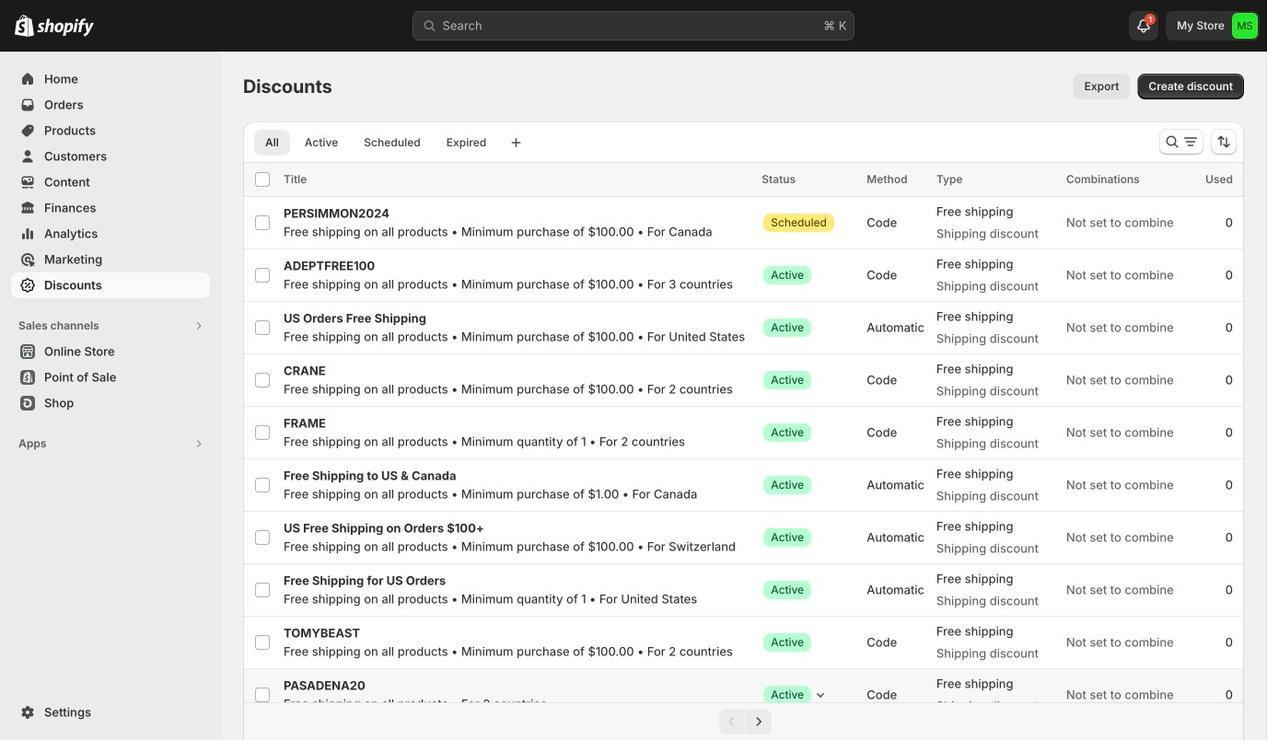 Task type: locate. For each thing, give the bounding box(es) containing it.
my store image
[[1233, 13, 1259, 39]]

pagination element
[[243, 703, 1245, 741]]

tab list
[[251, 129, 501, 156]]



Task type: vqa. For each thing, say whether or not it's contained in the screenshot.
dialog
no



Task type: describe. For each thing, give the bounding box(es) containing it.
shopify image
[[15, 15, 34, 37]]

shopify image
[[37, 18, 94, 37]]



